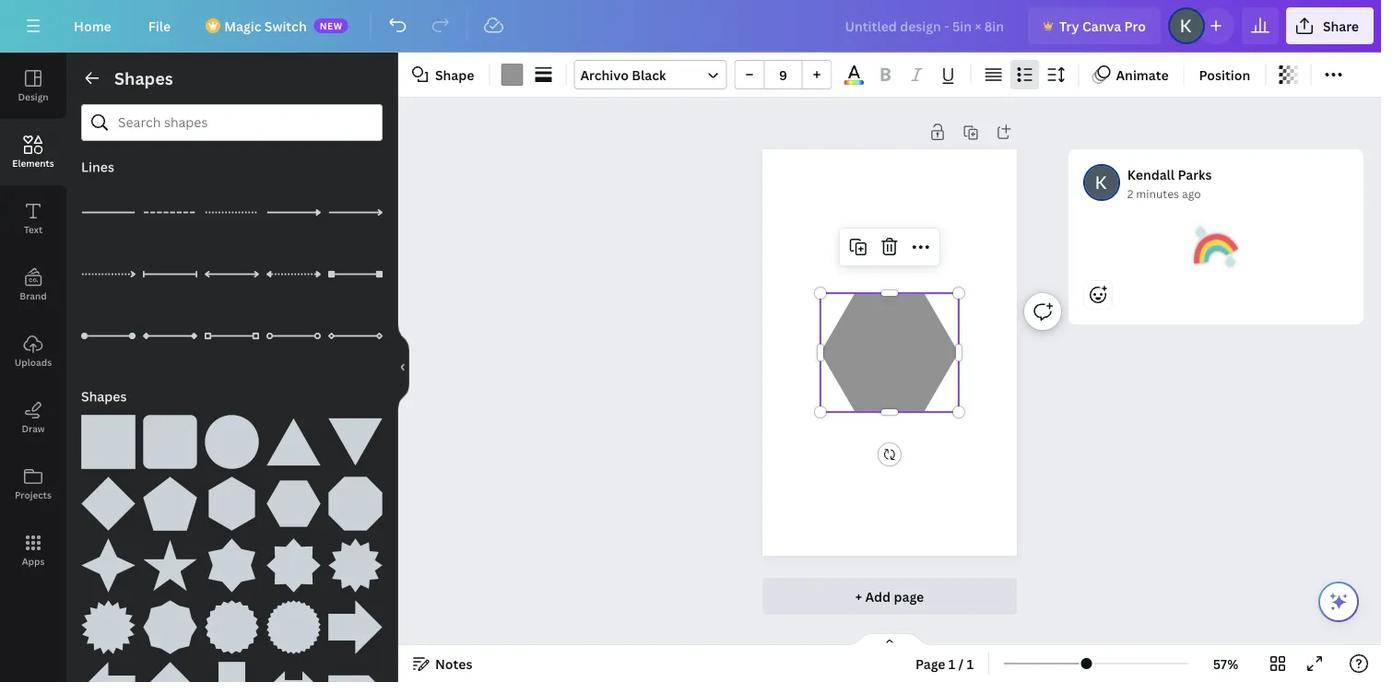 Task type: vqa. For each thing, say whether or not it's contained in the screenshot.
the 5-Pointed Star image
yes



Task type: locate. For each thing, give the bounding box(es) containing it.
archivo black button
[[574, 60, 727, 89]]

brand button
[[0, 252, 66, 318]]

archivo
[[580, 66, 629, 83]]

group right the arrow horizontal image
[[328, 651, 383, 682]]

group left "8-pointed star" image
[[205, 527, 259, 593]]

shapes up square image
[[81, 388, 127, 405]]

0 horizontal spatial 1
[[949, 655, 956, 673]]

shape button
[[406, 60, 482, 89]]

1 left "/"
[[949, 655, 956, 673]]

elements
[[12, 157, 54, 169]]

Design title text field
[[830, 7, 1021, 44]]

shapes down file popup button
[[114, 67, 173, 89]]

apps button
[[0, 517, 66, 584]]

animate button
[[1087, 60, 1176, 89]]

star burst 3 image
[[205, 600, 259, 655]]

group right "hexagon horizontal" image
[[328, 466, 383, 531]]

arrow left image
[[81, 662, 136, 682]]

group left rounded square image
[[81, 404, 136, 469]]

group up 'arrow down' image
[[205, 589, 259, 655]]

minutes
[[1136, 186, 1180, 201]]

try
[[1060, 17, 1080, 35]]

animate
[[1116, 66, 1169, 83]]

group right 'arrow down' image
[[267, 651, 321, 682]]

design
[[18, 90, 48, 103]]

draw button
[[0, 385, 66, 451]]

projects button
[[0, 451, 66, 517]]

archivo black
[[580, 66, 666, 83]]

group left arrow up image
[[81, 651, 136, 682]]

arrow up image
[[143, 662, 197, 682]]

star burst 1 image
[[328, 539, 383, 593]]

kendall parks 2 minutes ago
[[1128, 166, 1212, 201]]

switch
[[264, 17, 307, 35]]

position
[[1199, 66, 1251, 83]]

triangle down image
[[328, 415, 383, 469]]

8-pointed star inflated image
[[143, 600, 197, 655]]

show pages image
[[846, 633, 934, 647]]

group left 5-pointed star image
[[81, 527, 136, 593]]

shapes
[[114, 67, 173, 89], [81, 388, 127, 405]]

Search shapes search field
[[118, 105, 346, 140]]

try canva pro button
[[1028, 7, 1161, 44]]

triangle up image
[[267, 415, 321, 469]]

+ add page
[[856, 588, 924, 605]]

notes button
[[406, 649, 480, 679]]

position button
[[1192, 60, 1258, 89]]

canva assistant image
[[1328, 591, 1350, 613]]

1 horizontal spatial 1
[[967, 655, 974, 673]]

2 1 from the left
[[967, 655, 974, 673]]

uploads button
[[0, 318, 66, 385]]

kendall parks list
[[1069, 149, 1371, 384]]

home
[[74, 17, 111, 35]]

rounded square image
[[143, 415, 197, 469]]

group right diamond image
[[143, 466, 197, 531]]

+
[[856, 588, 862, 605]]

black
[[632, 66, 666, 83]]

#919191 image
[[501, 64, 523, 86]]

pro
[[1125, 17, 1146, 35]]

+ add page button
[[763, 578, 1017, 615]]

share button
[[1286, 7, 1374, 44]]

apps
[[22, 555, 45, 568]]

group left the arrow horizontal image
[[205, 651, 259, 682]]

add this line to the canvas image
[[81, 185, 136, 240], [143, 185, 197, 240], [205, 185, 259, 240], [267, 185, 321, 240], [328, 185, 383, 240], [81, 247, 136, 302], [143, 247, 197, 302], [205, 247, 259, 302], [267, 247, 321, 302], [328, 247, 383, 302], [81, 309, 136, 363], [143, 309, 197, 363], [205, 309, 259, 363], [267, 309, 321, 363], [328, 309, 383, 363]]

color range image
[[844, 80, 864, 85]]

draw
[[22, 422, 45, 435]]

expressing gratitude image
[[1194, 225, 1238, 269]]

projects
[[15, 489, 52, 501]]

lines
[[81, 158, 114, 176]]

1 right "/"
[[967, 655, 974, 673]]

hexagon horizontal image
[[267, 477, 321, 531]]

group
[[734, 60, 832, 89], [81, 404, 136, 469], [143, 404, 197, 469], [205, 404, 259, 469], [267, 404, 321, 469], [328, 404, 383, 469], [81, 466, 136, 531], [143, 466, 197, 531], [205, 466, 259, 531], [267, 466, 321, 531], [328, 466, 383, 531], [81, 527, 136, 593], [143, 527, 197, 593], [205, 527, 259, 593], [267, 527, 321, 593], [328, 527, 383, 593], [81, 589, 136, 655], [143, 589, 197, 655], [205, 589, 259, 655], [267, 589, 321, 655], [328, 589, 383, 655], [81, 651, 136, 682], [143, 651, 197, 682], [205, 651, 259, 682], [267, 651, 321, 682], [328, 651, 383, 682]]

white circle shape image
[[205, 415, 259, 469]]

try canva pro
[[1060, 17, 1146, 35]]

parks
[[1178, 166, 1212, 183]]

diamond image
[[81, 477, 136, 531]]

star burst 4 image
[[267, 600, 321, 655]]

star burst 2 image
[[81, 600, 136, 655]]

kendall
[[1128, 166, 1175, 183]]

57%
[[1213, 655, 1239, 673]]

#919191 image
[[501, 64, 523, 86]]

1
[[949, 655, 956, 673], [967, 655, 974, 673]]



Task type: describe. For each thing, give the bounding box(es) containing it.
group right square image
[[143, 404, 197, 469]]

side panel tab list
[[0, 53, 66, 584]]

magic
[[224, 17, 261, 35]]

group right 4-pointed star image
[[143, 527, 197, 593]]

0 vertical spatial shapes
[[114, 67, 173, 89]]

share
[[1323, 17, 1359, 35]]

group up the arrow block right "image"
[[328, 589, 383, 655]]

square image
[[81, 415, 136, 469]]

ago
[[1182, 186, 1201, 201]]

group left triangle up image
[[205, 404, 259, 469]]

group right "8-pointed star" image
[[328, 527, 383, 593]]

main menu bar
[[0, 0, 1381, 53]]

uploads
[[15, 356, 52, 368]]

home link
[[59, 7, 126, 44]]

canva
[[1083, 17, 1122, 35]]

6-pointed star image
[[205, 539, 259, 593]]

/
[[959, 655, 964, 673]]

arrow horizontal image
[[267, 662, 321, 682]]

8-pointed star image
[[267, 539, 321, 593]]

1 1 from the left
[[949, 655, 956, 673]]

magic switch
[[224, 17, 307, 35]]

arrow right image
[[328, 600, 383, 655]]

group right white circle shape image at the bottom of the page
[[267, 404, 321, 469]]

arrow down image
[[205, 662, 259, 682]]

add
[[865, 588, 891, 605]]

text button
[[0, 185, 66, 252]]

notes
[[435, 655, 473, 673]]

2
[[1128, 186, 1134, 201]]

group up arrow left image
[[81, 589, 136, 655]]

design button
[[0, 53, 66, 119]]

group right arrow left image
[[143, 651, 197, 682]]

new
[[320, 19, 343, 32]]

shape
[[435, 66, 474, 83]]

group left "hexagon horizontal" image
[[205, 466, 259, 531]]

hide image
[[397, 323, 409, 412]]

group left "octagon" image
[[267, 466, 321, 531]]

pentagon image
[[143, 477, 197, 531]]

– – number field
[[770, 66, 796, 83]]

group right triangle up image
[[328, 404, 383, 469]]

group left the color range 'image'
[[734, 60, 832, 89]]

57% button
[[1196, 649, 1256, 679]]

elements button
[[0, 119, 66, 185]]

arrow block right image
[[328, 662, 383, 682]]

page
[[894, 588, 924, 605]]

text
[[24, 223, 43, 236]]

page 1 / 1
[[916, 655, 974, 673]]

hexagon vertical image
[[205, 477, 259, 531]]

group left pentagon image at the left bottom of page
[[81, 466, 136, 531]]

group up arrow up image
[[143, 589, 197, 655]]

brand
[[20, 290, 47, 302]]

4-pointed star image
[[81, 539, 136, 593]]

file button
[[134, 7, 186, 44]]

octagon image
[[328, 477, 383, 531]]

page
[[916, 655, 946, 673]]

file
[[148, 17, 171, 35]]

5-pointed star image
[[143, 539, 197, 593]]

group right 6-pointed star image
[[267, 527, 321, 593]]

group up the arrow horizontal image
[[267, 589, 321, 655]]

1 vertical spatial shapes
[[81, 388, 127, 405]]



